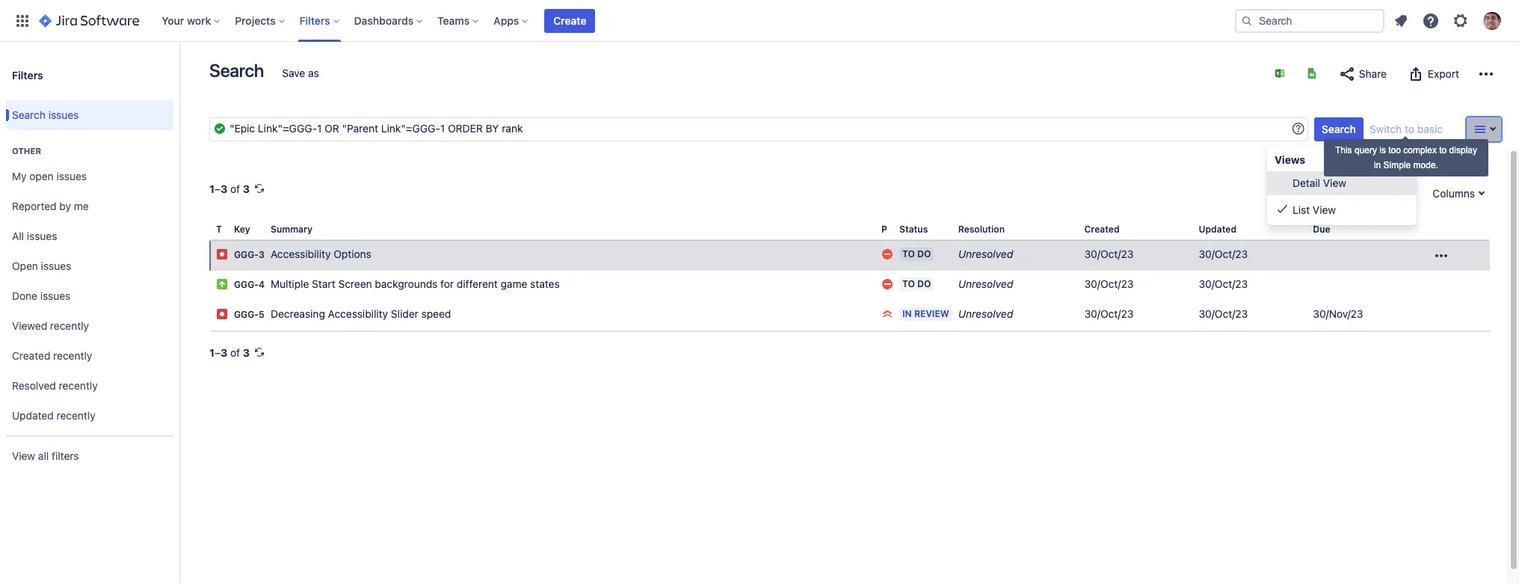 Task type: vqa. For each thing, say whether or not it's contained in the screenshot.
the Primary element on the top
yes



Task type: locate. For each thing, give the bounding box(es) containing it.
2 do from the top
[[918, 278, 931, 289]]

reported by me
[[12, 199, 89, 212]]

to do down status
[[903, 248, 931, 260]]

1 – 3 of 3
[[209, 182, 250, 195], [209, 346, 250, 359]]

detail
[[1293, 177, 1321, 190]]

resolved
[[12, 379, 56, 392]]

bug image for decreasing accessibility slider speed
[[216, 308, 228, 320]]

issues for all issues
[[27, 229, 57, 242]]

search
[[209, 60, 264, 81], [12, 108, 46, 121], [1322, 123, 1356, 135]]

2 ggg- from the top
[[234, 279, 259, 290]]

1
[[209, 182, 215, 195], [209, 346, 215, 359]]

recently down resolved recently link
[[56, 409, 95, 421]]

multiple start screen backgrounds for different game states link
[[271, 278, 560, 290]]

updated inside other group
[[12, 409, 54, 421]]

1 vertical spatial to
[[1440, 145, 1447, 156]]

search image
[[1241, 15, 1253, 27]]

by
[[59, 199, 71, 212]]

1 vertical spatial created
[[12, 349, 50, 362]]

issues inside 'open issues' link
[[41, 259, 71, 272]]

ggg- down ggg-4 link
[[234, 309, 259, 320]]

settings image
[[1452, 12, 1470, 30]]

2 vertical spatial unresolved
[[958, 307, 1013, 320]]

viewed recently link
[[6, 311, 173, 341]]

1 medium high image from the top
[[882, 248, 894, 260]]

views
[[1275, 153, 1306, 166]]

0 vertical spatial 1
[[209, 182, 215, 195]]

3 up 4
[[259, 249, 265, 260]]

1 ggg- from the top
[[234, 249, 259, 260]]

updated for updated
[[1199, 224, 1237, 235]]

issues for done issues
[[40, 289, 71, 302]]

Detail View radio
[[1267, 172, 1417, 195]]

1 bug image from the top
[[216, 248, 228, 260]]

1 vertical spatial to do
[[903, 278, 931, 289]]

ggg- for multiple start screen backgrounds for different game states
[[234, 279, 259, 290]]

banner
[[0, 0, 1519, 42]]

columns button
[[1426, 182, 1490, 206]]

different
[[457, 278, 498, 290]]

recently down created recently link
[[59, 379, 98, 392]]

2 vertical spatial search
[[1322, 123, 1356, 135]]

2 to do from the top
[[903, 278, 931, 289]]

view up "due"
[[1313, 204, 1336, 216]]

4
[[259, 279, 265, 290]]

ggg- inside ggg-3 accessibility options
[[234, 249, 259, 260]]

1 vertical spatial ggg-
[[234, 279, 259, 290]]

search inside group
[[12, 108, 46, 121]]

other group
[[6, 130, 173, 435]]

issues right "open"
[[41, 259, 71, 272]]

0 vertical spatial filters
[[300, 14, 330, 27]]

accessibility down summary
[[271, 248, 331, 260]]

ggg-4 multiple start screen backgrounds for different game states
[[234, 278, 560, 290]]

ggg- down key
[[234, 249, 259, 260]]

of down the ggg-5 link
[[230, 346, 240, 359]]

detail view
[[1293, 177, 1347, 190]]

this query is too complex to display in simple mode. tooltip
[[1321, 136, 1492, 179]]

view
[[1323, 177, 1347, 190], [1313, 204, 1336, 216], [12, 449, 35, 462]]

issues for open issues
[[41, 259, 71, 272]]

2 bug image from the top
[[216, 308, 228, 320]]

recently for resolved recently
[[59, 379, 98, 392]]

2 1 from the top
[[209, 346, 215, 359]]

0 vertical spatial updated
[[1199, 224, 1237, 235]]

3 up key
[[243, 182, 250, 195]]

improvement image
[[216, 278, 228, 290]]

done
[[12, 289, 37, 302]]

save
[[282, 67, 305, 79]]

list view link
[[1267, 198, 1417, 222]]

bug image
[[216, 248, 228, 260], [216, 308, 228, 320]]

to left basic
[[1405, 123, 1415, 135]]

list view
[[1293, 204, 1336, 216]]

1 to do from the top
[[903, 248, 931, 260]]

to for accessibility options
[[903, 248, 915, 260]]

search down projects
[[209, 60, 264, 81]]

to down status
[[903, 248, 915, 260]]

do
[[918, 248, 931, 260], [918, 278, 931, 289]]

to inside "this query is too complex to display in simple mode."
[[1440, 145, 1447, 156]]

ggg- right improvement icon
[[234, 279, 259, 290]]

medium high image down p
[[882, 248, 894, 260]]

updated
[[1199, 224, 1237, 235], [12, 409, 54, 421]]

0 vertical spatial view
[[1323, 177, 1347, 190]]

1 vertical spatial of
[[230, 346, 240, 359]]

– down improvement icon
[[215, 346, 221, 359]]

review
[[914, 308, 949, 319]]

view left all in the left of the page
[[12, 449, 35, 462]]

search issues
[[12, 108, 79, 121]]

open issues
[[12, 259, 71, 272]]

0 vertical spatial do
[[918, 248, 931, 260]]

1 vertical spatial unresolved
[[958, 278, 1013, 290]]

0 vertical spatial unresolved
[[958, 248, 1013, 260]]

create
[[554, 14, 587, 27]]

small image
[[1276, 204, 1288, 216]]

created recently link
[[6, 341, 173, 371]]

1 vertical spatial to
[[903, 278, 915, 289]]

1 horizontal spatial created
[[1085, 224, 1120, 235]]

ggg-
[[234, 249, 259, 260], [234, 279, 259, 290], [234, 309, 259, 320]]

issues
[[48, 108, 79, 121], [56, 169, 87, 182], [27, 229, 57, 242], [41, 259, 71, 272], [40, 289, 71, 302]]

3 inside ggg-3 accessibility options
[[259, 249, 265, 260]]

to up in
[[903, 278, 915, 289]]

1 – 3 of 3 up 't'
[[209, 182, 250, 195]]

issues up viewed recently on the left bottom of page
[[40, 289, 71, 302]]

issues up my open issues
[[48, 108, 79, 121]]

recently up created recently
[[50, 319, 89, 332]]

accessibility
[[271, 248, 331, 260], [328, 307, 388, 320]]

Search field
[[1235, 9, 1385, 33]]

1 do from the top
[[918, 248, 931, 260]]

bug image left the ggg-5 link
[[216, 308, 228, 320]]

issues inside the done issues link
[[40, 289, 71, 302]]

search up other
[[12, 108, 46, 121]]

recently
[[50, 319, 89, 332], [53, 349, 92, 362], [59, 379, 98, 392], [56, 409, 95, 421]]

updated recently
[[12, 409, 95, 421]]

created
[[1085, 224, 1120, 235], [12, 349, 50, 362]]

open
[[29, 169, 54, 182]]

2 vertical spatial ggg-
[[234, 309, 259, 320]]

projects button
[[230, 9, 291, 33]]

1 1 – 3 of 3 from the top
[[209, 182, 250, 195]]

unresolved
[[958, 248, 1013, 260], [958, 278, 1013, 290], [958, 307, 1013, 320]]

2 to from the top
[[903, 278, 915, 289]]

1 unresolved from the top
[[958, 248, 1013, 260]]

0 vertical spatial ggg-
[[234, 249, 259, 260]]

recently down viewed recently link
[[53, 349, 92, 362]]

viewed
[[12, 319, 47, 332]]

your profile and settings image
[[1484, 12, 1502, 30]]

options
[[334, 248, 372, 260]]

1 vertical spatial search
[[12, 108, 46, 121]]

0 horizontal spatial updated
[[12, 409, 54, 421]]

work
[[187, 14, 211, 27]]

1 vertical spatial 1
[[209, 346, 215, 359]]

List View radio
[[1267, 198, 1417, 222]]

1 vertical spatial updated
[[12, 409, 54, 421]]

detail view link
[[1267, 172, 1417, 195]]

0 vertical spatial bug image
[[216, 248, 228, 260]]

filters up search issues
[[12, 68, 43, 81]]

issues inside my open issues link
[[56, 169, 87, 182]]

2 medium high image from the top
[[882, 278, 894, 290]]

0 horizontal spatial filters
[[12, 68, 43, 81]]

issues right open
[[56, 169, 87, 182]]

0 vertical spatial medium high image
[[882, 248, 894, 260]]

my
[[12, 169, 27, 182]]

this query is too complex to display in simple mode.
[[1335, 145, 1478, 170]]

created inside other group
[[12, 349, 50, 362]]

issues inside all issues link
[[27, 229, 57, 242]]

jira software image
[[39, 12, 139, 30], [39, 12, 139, 30]]

1 vertical spatial –
[[215, 346, 221, 359]]

to do up in review
[[903, 278, 931, 289]]

0 vertical spatial to
[[903, 248, 915, 260]]

1 horizontal spatial updated
[[1199, 224, 1237, 235]]

issues inside search issues link
[[48, 108, 79, 121]]

bug image down 't'
[[216, 248, 228, 260]]

ggg- for accessibility options
[[234, 249, 259, 260]]

reported by me link
[[6, 191, 173, 221]]

do for accessibility options
[[918, 248, 931, 260]]

search inside button
[[1322, 123, 1356, 135]]

None text field
[[209, 117, 1308, 141]]

key
[[234, 224, 250, 235]]

of
[[230, 182, 240, 195], [230, 346, 240, 359]]

2 horizontal spatial search
[[1322, 123, 1356, 135]]

slider
[[391, 307, 419, 320]]

filters up the as
[[300, 14, 330, 27]]

do down status
[[918, 248, 931, 260]]

ggg-5 decreasing accessibility slider speed
[[234, 307, 451, 320]]

appswitcher icon image
[[13, 12, 31, 30]]

of up key
[[230, 182, 240, 195]]

1 – 3 of 3 down the ggg-5 link
[[209, 346, 250, 359]]

– up 't'
[[215, 182, 221, 195]]

columns
[[1433, 187, 1475, 200]]

30/oct/23
[[1085, 248, 1134, 260], [1199, 248, 1248, 260], [1085, 278, 1134, 290], [1199, 278, 1248, 290], [1085, 307, 1134, 320], [1199, 307, 1248, 320]]

medium high image
[[882, 248, 894, 260], [882, 278, 894, 290]]

1 vertical spatial medium high image
[[882, 278, 894, 290]]

1 vertical spatial view
[[1313, 204, 1336, 216]]

0 vertical spatial to do
[[903, 248, 931, 260]]

notifications image
[[1392, 12, 1410, 30]]

1 horizontal spatial search
[[209, 60, 264, 81]]

created for created recently
[[12, 349, 50, 362]]

is
[[1380, 145, 1386, 156]]

2 vertical spatial view
[[12, 449, 35, 462]]

ggg-3 link
[[234, 249, 265, 260]]

ggg- inside the ggg-5 decreasing accessibility slider speed
[[234, 309, 259, 320]]

resolved recently link
[[6, 371, 173, 401]]

save as
[[282, 67, 319, 79]]

0 horizontal spatial created
[[12, 349, 50, 362]]

30/nov/23
[[1313, 307, 1364, 320]]

view up "list view" option
[[1323, 177, 1347, 190]]

all issues
[[12, 229, 57, 242]]

0 vertical spatial created
[[1085, 224, 1120, 235]]

1 horizontal spatial to
[[1440, 145, 1447, 156]]

filters
[[300, 14, 330, 27], [12, 68, 43, 81]]

recently for created recently
[[53, 349, 92, 362]]

1 horizontal spatial filters
[[300, 14, 330, 27]]

1 vertical spatial do
[[918, 278, 931, 289]]

1 to from the top
[[903, 248, 915, 260]]

display
[[1450, 145, 1478, 156]]

do up in review
[[918, 278, 931, 289]]

issues right all
[[27, 229, 57, 242]]

medium high image up 'highest' image
[[882, 278, 894, 290]]

1 vertical spatial accessibility
[[328, 307, 388, 320]]

2 unresolved from the top
[[958, 278, 1013, 290]]

mode.
[[1414, 160, 1439, 170]]

game
[[501, 278, 527, 290]]

accessibility down screen
[[328, 307, 388, 320]]

0 vertical spatial search
[[209, 60, 264, 81]]

1 vertical spatial 1 – 3 of 3
[[209, 346, 250, 359]]

1 vertical spatial bug image
[[216, 308, 228, 320]]

to left display
[[1440, 145, 1447, 156]]

3 unresolved from the top
[[958, 307, 1013, 320]]

0 vertical spatial 1 – 3 of 3
[[209, 182, 250, 195]]

this
[[1335, 145, 1352, 156]]

open issues link
[[6, 251, 173, 281]]

ggg- inside ggg-4 multiple start screen backgrounds for different game states
[[234, 279, 259, 290]]

search up this
[[1322, 123, 1356, 135]]

0 vertical spatial –
[[215, 182, 221, 195]]

2 of from the top
[[230, 346, 240, 359]]

0 horizontal spatial to
[[1405, 123, 1415, 135]]

3 ggg- from the top
[[234, 309, 259, 320]]

bug image for accessibility options
[[216, 248, 228, 260]]

to
[[1405, 123, 1415, 135], [1440, 145, 1447, 156]]

0 vertical spatial of
[[230, 182, 240, 195]]

0 horizontal spatial search
[[12, 108, 46, 121]]



Task type: describe. For each thing, give the bounding box(es) containing it.
decreasing accessibility slider speed link
[[271, 307, 451, 320]]

list
[[1293, 204, 1310, 216]]

summary
[[271, 224, 313, 235]]

1 vertical spatial filters
[[12, 68, 43, 81]]

issues for search issues
[[48, 108, 79, 121]]

teams button
[[433, 9, 485, 33]]

ggg- for decreasing accessibility slider speed
[[234, 309, 259, 320]]

to do for accessibility options
[[903, 248, 931, 260]]

view all filters link
[[6, 441, 173, 471]]

views option group
[[1267, 172, 1417, 222]]

all
[[38, 449, 49, 462]]

accessibility options link
[[271, 248, 372, 260]]

basic
[[1418, 123, 1443, 135]]

3 up 't'
[[221, 182, 228, 195]]

speed
[[421, 307, 451, 320]]

your
[[162, 14, 184, 27]]

states
[[530, 278, 560, 290]]

view for list view
[[1313, 204, 1336, 216]]

switch to basic
[[1370, 123, 1443, 135]]

open
[[12, 259, 38, 272]]

view all filters
[[12, 449, 79, 462]]

decreasing
[[271, 307, 325, 320]]

search for search button
[[1322, 123, 1356, 135]]

view for detail view
[[1323, 177, 1347, 190]]

filters inside popup button
[[300, 14, 330, 27]]

resolved recently
[[12, 379, 98, 392]]

open in google sheets image
[[1306, 67, 1318, 79]]

other
[[12, 146, 41, 156]]

2 1 – 3 of 3 from the top
[[209, 346, 250, 359]]

1 1 from the top
[[209, 182, 215, 195]]

done issues link
[[6, 281, 173, 311]]

ggg-3 accessibility options
[[234, 248, 372, 260]]

highest image
[[882, 308, 894, 320]]

all issues link
[[6, 221, 173, 251]]

in
[[903, 308, 912, 319]]

share
[[1359, 67, 1387, 80]]

to for multiple start screen backgrounds for different game states
[[903, 278, 915, 289]]

your work button
[[157, 9, 226, 33]]

my open issues link
[[6, 162, 173, 191]]

primary element
[[9, 0, 1235, 42]]

in review
[[903, 308, 949, 319]]

3 down improvement icon
[[221, 346, 228, 359]]

export button
[[1400, 62, 1467, 86]]

p
[[882, 224, 888, 235]]

created for created
[[1085, 224, 1120, 235]]

all
[[12, 229, 24, 242]]

created recently
[[12, 349, 92, 362]]

5
[[259, 309, 265, 320]]

do for multiple start screen backgrounds for different game states
[[918, 278, 931, 289]]

create button
[[545, 9, 596, 33]]

too
[[1389, 145, 1401, 156]]

due
[[1313, 224, 1331, 235]]

search for search issues
[[12, 108, 46, 121]]

query
[[1355, 145, 1377, 156]]

for
[[441, 278, 454, 290]]

1 – from the top
[[215, 182, 221, 195]]

start
[[312, 278, 336, 290]]

save as button
[[275, 61, 327, 85]]

in
[[1374, 160, 1381, 170]]

apps
[[494, 14, 519, 27]]

multiple
[[271, 278, 309, 290]]

your work
[[162, 14, 211, 27]]

dashboards
[[354, 14, 414, 27]]

resolution
[[958, 224, 1005, 235]]

as
[[308, 67, 319, 79]]

switch to basic link
[[1370, 123, 1443, 135]]

backgrounds
[[375, 278, 438, 290]]

search issues group
[[6, 96, 173, 135]]

recently for updated recently
[[56, 409, 95, 421]]

updated recently link
[[6, 401, 173, 431]]

sidebar navigation image
[[163, 60, 196, 90]]

recently for viewed recently
[[50, 319, 89, 332]]

reported
[[12, 199, 57, 212]]

search button
[[1314, 117, 1364, 141]]

me
[[74, 199, 89, 212]]

projects
[[235, 14, 276, 27]]

apps button
[[489, 9, 534, 33]]

ggg-5 link
[[234, 309, 265, 320]]

viewed recently
[[12, 319, 89, 332]]

open in microsoft excel image
[[1274, 67, 1286, 79]]

switch
[[1370, 123, 1402, 135]]

help image
[[1422, 12, 1440, 30]]

1 of from the top
[[230, 182, 240, 195]]

share link
[[1331, 62, 1395, 86]]

3 down the ggg-5 link
[[243, 346, 250, 359]]

done issues
[[12, 289, 71, 302]]

medium high image for multiple start screen backgrounds for different game states
[[882, 278, 894, 290]]

simple
[[1384, 160, 1411, 170]]

banner containing your work
[[0, 0, 1519, 42]]

unresolved for speed
[[958, 307, 1013, 320]]

0 vertical spatial to
[[1405, 123, 1415, 135]]

to do for multiple start screen backgrounds for different game states
[[903, 278, 931, 289]]

updated for updated recently
[[12, 409, 54, 421]]

t
[[216, 224, 222, 235]]

screen
[[338, 278, 372, 290]]

status
[[900, 224, 928, 235]]

ggg-4 link
[[234, 279, 265, 290]]

search issues link
[[6, 100, 173, 130]]

complex
[[1404, 145, 1437, 156]]

unresolved for backgrounds
[[958, 278, 1013, 290]]

0 vertical spatial accessibility
[[271, 248, 331, 260]]

medium high image for accessibility options
[[882, 248, 894, 260]]

2 – from the top
[[215, 346, 221, 359]]

my open issues
[[12, 169, 87, 182]]



